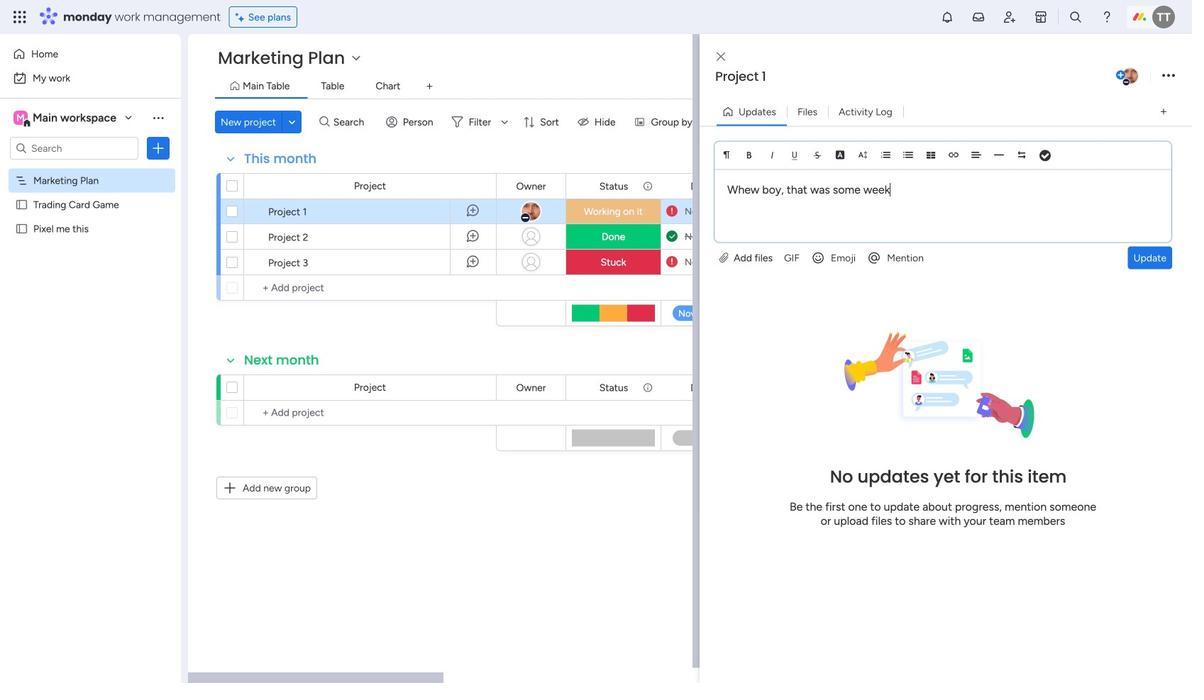 Task type: describe. For each thing, give the bounding box(es) containing it.
underline image
[[790, 150, 800, 160]]

1 vertical spatial options image
[[151, 141, 165, 155]]

close image
[[717, 52, 725, 62]]

1 vertical spatial option
[[9, 67, 172, 89]]

search everything image
[[1069, 10, 1083, 24]]

0 vertical spatial option
[[9, 43, 172, 65]]

public board image
[[15, 222, 28, 236]]

dapulse attachment image
[[720, 252, 729, 264]]

v2 done deadline image
[[666, 230, 678, 243]]

public board image
[[15, 198, 28, 212]]

invite members image
[[1003, 10, 1017, 24]]

see plans image
[[235, 9, 248, 25]]

strikethrough image
[[813, 150, 823, 160]]

dapulse addbtn image
[[1116, 71, 1126, 80]]

align image
[[972, 150, 982, 160]]

column information image
[[642, 382, 654, 394]]

checklist image
[[1040, 151, 1051, 161]]

2 vertical spatial option
[[0, 168, 181, 171]]

dapulse drag 2 image
[[702, 343, 707, 359]]

format image
[[722, 150, 732, 160]]

v2 search image
[[319, 114, 330, 130]]

monday marketplace image
[[1034, 10, 1048, 24]]

terry turtle image
[[1153, 6, 1175, 28]]

text color image
[[835, 150, 845, 160]]



Task type: vqa. For each thing, say whether or not it's contained in the screenshot.
James Peterson image
no



Task type: locate. For each thing, give the bounding box(es) containing it.
&bull; bullets image
[[904, 150, 913, 160]]

option
[[9, 43, 172, 65], [9, 67, 172, 89], [0, 168, 181, 171]]

options image right dapulse addbtn image
[[1163, 66, 1175, 86]]

notifications image
[[940, 10, 955, 24]]

options image
[[1163, 66, 1175, 86], [151, 141, 165, 155]]

italic image
[[767, 150, 777, 160]]

1 vertical spatial add view image
[[1161, 107, 1167, 117]]

link image
[[949, 150, 959, 160]]

select product image
[[13, 10, 27, 24]]

0 vertical spatial v2 overdue deadline image
[[666, 205, 678, 218]]

v2 overdue deadline image up v2 done deadline image
[[666, 205, 678, 218]]

line image
[[994, 150, 1004, 160]]

workspace selection element
[[13, 109, 119, 128]]

1 v2 overdue deadline image from the top
[[666, 205, 678, 218]]

v2 overdue deadline image
[[666, 205, 678, 218], [666, 256, 678, 269]]

workspace options image
[[151, 111, 165, 125]]

options image down the workspace options icon
[[151, 141, 165, 155]]

tab
[[418, 75, 441, 98]]

tab list
[[215, 75, 1164, 99]]

1 horizontal spatial add view image
[[1161, 107, 1167, 117]]

arrow down image
[[496, 114, 513, 131]]

list box
[[0, 166, 181, 433]]

2 v2 overdue deadline image from the top
[[666, 256, 678, 269]]

update feed image
[[972, 10, 986, 24]]

0 vertical spatial add view image
[[427, 81, 433, 92]]

workspace image
[[13, 110, 28, 126]]

rtl ltr image
[[1017, 150, 1027, 160]]

1 vertical spatial v2 overdue deadline image
[[666, 256, 678, 269]]

bold image
[[745, 150, 755, 160]]

Search field
[[330, 112, 372, 132]]

0 horizontal spatial options image
[[151, 141, 165, 155]]

angle down image
[[289, 117, 296, 127]]

table image
[[926, 150, 936, 160]]

1. numbers image
[[881, 150, 891, 160]]

size image
[[858, 150, 868, 160]]

1 horizontal spatial options image
[[1163, 66, 1175, 86]]

0 vertical spatial options image
[[1163, 66, 1175, 86]]

Search in workspace field
[[30, 140, 119, 157]]

add view image
[[427, 81, 433, 92], [1161, 107, 1167, 117]]

None field
[[712, 67, 1114, 86], [241, 150, 320, 168], [513, 179, 550, 194], [596, 179, 632, 194], [687, 179, 735, 194], [241, 351, 323, 370], [513, 380, 550, 396], [596, 380, 632, 396], [687, 380, 735, 396], [712, 67, 1114, 86], [241, 150, 320, 168], [513, 179, 550, 194], [596, 179, 632, 194], [687, 179, 735, 194], [241, 351, 323, 370], [513, 380, 550, 396], [596, 380, 632, 396], [687, 380, 735, 396]]

v2 overdue deadline image down v2 done deadline image
[[666, 256, 678, 269]]

column information image
[[642, 181, 654, 192]]

help image
[[1100, 10, 1114, 24]]

0 horizontal spatial add view image
[[427, 81, 433, 92]]



